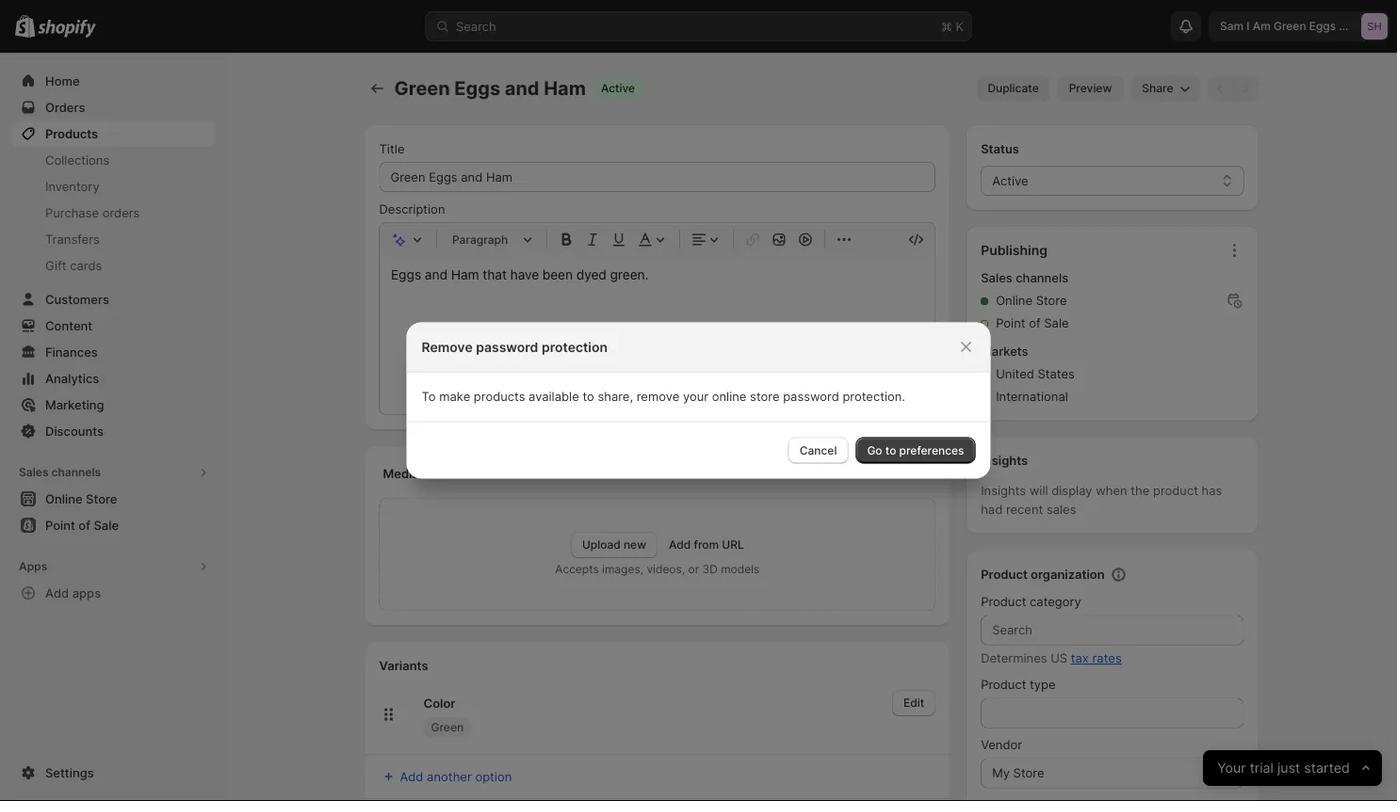 Task type: describe. For each thing, give the bounding box(es) containing it.
product organization
[[981, 568, 1105, 582]]

us
[[1051, 652, 1068, 666]]

cancel button
[[788, 438, 848, 464]]

add apps
[[45, 586, 101, 601]]

apps
[[19, 560, 47, 574]]

publishing
[[981, 243, 1048, 259]]

cards
[[70, 258, 102, 273]]

products
[[45, 126, 98, 141]]

active for status
[[992, 173, 1029, 188]]

united
[[996, 367, 1034, 382]]

upload
[[582, 539, 621, 552]]

has
[[1202, 484, 1222, 498]]

available
[[529, 390, 579, 404]]

recent
[[1006, 503, 1043, 517]]

sale
[[1044, 316, 1069, 331]]

ham
[[544, 77, 586, 100]]

videos,
[[647, 563, 685, 577]]

sales channels inside sales channels button
[[19, 466, 101, 480]]

when
[[1096, 484, 1128, 498]]

states
[[1038, 367, 1075, 382]]

apps button
[[11, 554, 215, 580]]

protection
[[542, 339, 608, 355]]

make
[[439, 390, 470, 404]]

channels inside button
[[51, 466, 101, 480]]

international
[[996, 390, 1068, 404]]

rates
[[1093, 652, 1122, 666]]

sales channels button
[[11, 460, 215, 486]]

share,
[[598, 390, 633, 404]]

insights will display when the product has had recent sales
[[981, 484, 1222, 517]]

settings link
[[11, 760, 215, 787]]

home
[[45, 73, 80, 88]]

product type
[[981, 678, 1056, 693]]

home link
[[11, 68, 215, 94]]

preview button
[[1058, 75, 1123, 102]]

green eggs and ham
[[394, 77, 586, 100]]

store
[[1036, 294, 1067, 308]]

type
[[1030, 678, 1056, 693]]

display
[[1052, 484, 1093, 498]]

add another option
[[400, 770, 512, 784]]

images,
[[602, 563, 644, 577]]

determines
[[981, 652, 1047, 666]]

1 horizontal spatial sales
[[981, 271, 1013, 286]]

duplicate button
[[977, 75, 1050, 102]]

purchase orders
[[45, 205, 140, 220]]

apps
[[72, 586, 101, 601]]

product category
[[981, 595, 1082, 610]]

accepts
[[555, 563, 599, 577]]

inventory
[[45, 179, 100, 194]]

purchase
[[45, 205, 99, 220]]

k
[[956, 19, 964, 33]]

tax rates link
[[1071, 652, 1122, 666]]

variants
[[379, 659, 428, 673]]

insights for insights will display when the product has had recent sales
[[981, 484, 1026, 498]]

remove
[[637, 390, 680, 404]]

shopify image
[[38, 19, 96, 38]]

⌘ k
[[941, 19, 964, 33]]

1 horizontal spatial to
[[886, 444, 896, 457]]

remove password protection dialog
[[0, 323, 1397, 479]]

to make products available to share, remove your online store password protection.
[[422, 390, 905, 404]]

product
[[1153, 484, 1198, 498]]

0 vertical spatial to
[[583, 390, 594, 404]]

products link
[[11, 121, 215, 147]]

models
[[721, 563, 760, 577]]

category
[[1030, 595, 1082, 610]]

remove password protection
[[422, 339, 608, 355]]

to
[[422, 390, 436, 404]]



Task type: vqa. For each thing, say whether or not it's contained in the screenshot.
bottommost the "Sales"
yes



Task type: locate. For each thing, give the bounding box(es) containing it.
collections
[[45, 153, 109, 167]]

your
[[683, 390, 709, 404]]

1 vertical spatial channels
[[51, 466, 101, 480]]

media
[[383, 466, 419, 481]]

active right the ham on the left
[[601, 82, 635, 95]]

sales inside button
[[19, 466, 49, 480]]

gift cards link
[[11, 253, 215, 279]]

tax
[[1071, 652, 1089, 666]]

add left 'apps'
[[45, 586, 69, 601]]

upload new button
[[571, 532, 658, 559]]

insights inside insights will display when the product has had recent sales
[[981, 484, 1026, 498]]

add another option button
[[368, 764, 523, 791]]

preferences
[[899, 444, 964, 457]]

gift cards
[[45, 258, 102, 273]]

and
[[505, 77, 540, 100]]

markets
[[981, 344, 1029, 359]]

sales channels
[[981, 271, 1069, 286], [19, 466, 101, 480]]

channels
[[1016, 271, 1069, 286], [51, 466, 101, 480]]

add
[[45, 586, 69, 601], [400, 770, 423, 784]]

sales channels down "discounts"
[[19, 466, 101, 480]]

1 vertical spatial to
[[886, 444, 896, 457]]

online
[[712, 390, 747, 404]]

0 vertical spatial insights
[[981, 454, 1028, 468]]

store
[[750, 390, 780, 404]]

discounts
[[45, 424, 104, 439]]

0 vertical spatial sales
[[981, 271, 1013, 286]]

or
[[688, 563, 699, 577]]

online
[[996, 294, 1033, 308]]

product
[[981, 568, 1028, 582], [981, 595, 1027, 610], [981, 678, 1027, 693]]

1 vertical spatial sales channels
[[19, 466, 101, 480]]

transfers link
[[11, 226, 215, 253]]

color
[[424, 696, 456, 711]]

purchase orders link
[[11, 200, 215, 226]]

point
[[996, 316, 1026, 331]]

active for green eggs and ham
[[601, 82, 635, 95]]

gift
[[45, 258, 67, 273]]

active down status
[[992, 173, 1029, 188]]

1 horizontal spatial active
[[992, 173, 1029, 188]]

0 horizontal spatial to
[[583, 390, 594, 404]]

1 vertical spatial insights
[[981, 484, 1026, 498]]

add for add apps
[[45, 586, 69, 601]]

inventory link
[[11, 173, 215, 200]]

green for green
[[431, 721, 464, 735]]

1 vertical spatial password
[[783, 390, 839, 404]]

1 horizontal spatial add
[[400, 770, 423, 784]]

product down determines
[[981, 678, 1027, 693]]

will
[[1030, 484, 1048, 498]]

settings
[[45, 766, 94, 781]]

of
[[1029, 316, 1041, 331]]

duplicate
[[988, 82, 1039, 95]]

active
[[601, 82, 635, 95], [992, 173, 1029, 188]]

eggs
[[455, 77, 501, 100]]

0 horizontal spatial sales channels
[[19, 466, 101, 480]]

product down product organization
[[981, 595, 1027, 610]]

0 horizontal spatial sales
[[19, 466, 49, 480]]

search
[[456, 19, 496, 33]]

had
[[981, 503, 1003, 517]]

0 vertical spatial green
[[394, 77, 450, 100]]

1 product from the top
[[981, 568, 1028, 582]]

vendor
[[981, 738, 1023, 753]]

product for product category
[[981, 595, 1027, 610]]

point of sale
[[996, 316, 1069, 331]]

sales
[[981, 271, 1013, 286], [19, 466, 49, 480]]

protection.
[[843, 390, 905, 404]]

green for green eggs and ham
[[394, 77, 450, 100]]

option
[[475, 770, 512, 784]]

upload new
[[582, 539, 646, 552]]

collections link
[[11, 147, 215, 173]]

sales channels up online store
[[981, 271, 1069, 286]]

the
[[1131, 484, 1150, 498]]

to right go
[[886, 444, 896, 457]]

1 vertical spatial green
[[431, 721, 464, 735]]

0 vertical spatial channels
[[1016, 271, 1069, 286]]

0 horizontal spatial active
[[601, 82, 635, 95]]

organization
[[1031, 568, 1105, 582]]

channels down "discounts"
[[51, 466, 101, 480]]

product for product type
[[981, 678, 1027, 693]]

2 vertical spatial product
[[981, 678, 1027, 693]]

sales
[[1047, 503, 1077, 517]]

add for add another option
[[400, 770, 423, 784]]

new
[[624, 539, 646, 552]]

1 horizontal spatial sales channels
[[981, 271, 1069, 286]]

1 insights from the top
[[981, 454, 1028, 468]]

green
[[394, 77, 450, 100], [431, 721, 464, 735]]

password
[[476, 339, 538, 355], [783, 390, 839, 404]]

determines us tax rates
[[981, 652, 1122, 666]]

2 product from the top
[[981, 595, 1027, 610]]

sales up online
[[981, 271, 1013, 286]]

2 insights from the top
[[981, 484, 1026, 498]]

discounts link
[[11, 418, 215, 445]]

3d
[[703, 563, 718, 577]]

another
[[427, 770, 472, 784]]

0 vertical spatial active
[[601, 82, 635, 95]]

status
[[981, 141, 1020, 156]]

green left eggs
[[394, 77, 450, 100]]

0 vertical spatial password
[[476, 339, 538, 355]]

transfers
[[45, 232, 100, 246]]

0 horizontal spatial channels
[[51, 466, 101, 480]]

1 vertical spatial sales
[[19, 466, 49, 480]]

⌘
[[941, 19, 953, 33]]

1 vertical spatial product
[[981, 595, 1027, 610]]

1 horizontal spatial password
[[783, 390, 839, 404]]

add left another
[[400, 770, 423, 784]]

orders
[[102, 205, 140, 220]]

3 product from the top
[[981, 678, 1027, 693]]

password right store
[[783, 390, 839, 404]]

to
[[583, 390, 594, 404], [886, 444, 896, 457]]

products
[[474, 390, 525, 404]]

add apps button
[[11, 580, 215, 607]]

0 horizontal spatial add
[[45, 586, 69, 601]]

go to preferences link
[[856, 438, 976, 464]]

0 vertical spatial add
[[45, 586, 69, 601]]

channels up store
[[1016, 271, 1069, 286]]

password up products
[[476, 339, 538, 355]]

0 vertical spatial product
[[981, 568, 1028, 582]]

go to preferences
[[867, 444, 964, 457]]

1 vertical spatial add
[[400, 770, 423, 784]]

to left the share,
[[583, 390, 594, 404]]

description
[[379, 202, 445, 216]]

green down color
[[431, 721, 464, 735]]

product up product category
[[981, 568, 1028, 582]]

1 vertical spatial active
[[992, 173, 1029, 188]]

online store
[[996, 294, 1067, 308]]

product for product organization
[[981, 568, 1028, 582]]

0 vertical spatial sales channels
[[981, 271, 1069, 286]]

insights for insights
[[981, 454, 1028, 468]]

accepts images, videos, or 3d models
[[555, 563, 760, 577]]

preview
[[1069, 82, 1112, 95]]

1 horizontal spatial channels
[[1016, 271, 1069, 286]]

0 horizontal spatial password
[[476, 339, 538, 355]]

sales down "discounts"
[[19, 466, 49, 480]]



